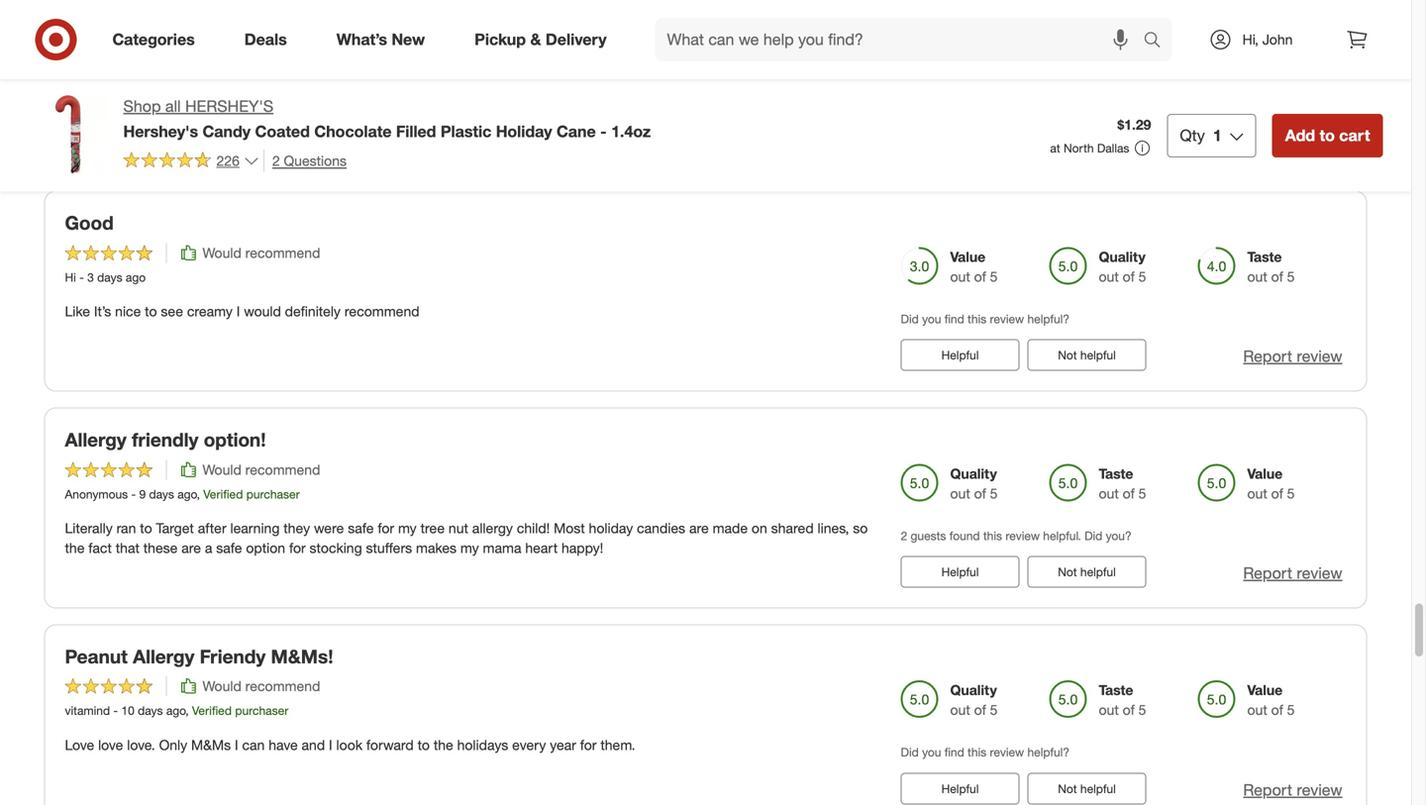 Task type: describe. For each thing, give the bounding box(es) containing it.
purchaser for friendy
[[235, 704, 289, 718]]

pickup
[[475, 30, 526, 49]]

226 link
[[123, 149, 259, 174]]

deals link
[[228, 18, 312, 61]]

report review for friendy
[[1244, 780, 1343, 800]]

happy!
[[562, 539, 604, 557]]

hershey's
[[185, 97, 274, 116]]

1 horizontal spatial are
[[689, 520, 709, 537]]

and
[[302, 736, 325, 754]]

all
[[165, 97, 181, 116]]

child!
[[517, 520, 550, 537]]

shop all hershey's hershey's candy coated chocolate filled plastic holiday cane - 1.4oz
[[123, 97, 651, 141]]

&
[[530, 30, 541, 49]]

1 vertical spatial my
[[461, 539, 479, 557]]

0 vertical spatial allergy
[[65, 428, 127, 451]]

hershey's
[[123, 122, 198, 141]]

helpful for option!
[[942, 565, 979, 579]]

add to cart
[[1286, 126, 1371, 145]]

2 for 2 questions
[[272, 152, 280, 169]]

m&ms
[[191, 736, 231, 754]]

lines,
[[818, 520, 849, 537]]

1 not from the top
[[1058, 348, 1077, 363]]

learning
[[230, 520, 280, 537]]

cane
[[557, 122, 596, 141]]

vitamind - 10 days ago , verified purchaser
[[65, 704, 289, 718]]

you for good
[[922, 311, 941, 326]]

1 report review button from the top
[[1244, 345, 1343, 368]]

0 horizontal spatial found
[[640, 138, 680, 157]]

definitely
[[285, 303, 341, 320]]

report review button for friendy
[[1244, 779, 1343, 802]]

ran
[[116, 520, 136, 537]]

recommend for good
[[245, 244, 320, 261]]

vitamind
[[65, 704, 110, 718]]

like
[[65, 303, 90, 320]]

- for vitamind - 10 days ago , verified purchaser
[[113, 704, 118, 718]]

1 vertical spatial for
[[289, 539, 306, 557]]

1 not helpful from the top
[[1058, 348, 1116, 363]]

recommend for allergy friendly option!
[[245, 461, 320, 478]]

year
[[550, 736, 576, 754]]

would recommend for peanut allergy friendy m&ms!
[[203, 678, 320, 695]]

1
[[1213, 126, 1222, 145]]

to inside button
[[1320, 126, 1335, 145]]

to right forward
[[418, 736, 430, 754]]

literally ran to target after learning they were safe for my tree nut allergy child! most holiday candies are made on shared lines, so the fact that these are a safe option for stocking stuffers makes my mama heart happy!
[[65, 520, 868, 557]]

them.
[[601, 736, 635, 754]]

holiday
[[589, 520, 633, 537]]

hi - 3 days ago
[[65, 270, 146, 285]]

peanut allergy friendy m&ms!
[[65, 645, 333, 668]]

at north dallas
[[1050, 141, 1130, 155]]

1 vertical spatial did
[[1085, 528, 1103, 543]]

quality for peanut allergy friendy m&ms!
[[951, 682, 997, 699]]

2 guests found this review helpful. did you?
[[901, 528, 1132, 543]]

hi, john
[[1243, 31, 1293, 48]]

value out of 5 for peanut allergy friendy m&ms!
[[1248, 682, 1295, 719]]

quality out of 5 for allergy friendly option!
[[951, 465, 998, 502]]

to inside literally ran to target after learning they were safe for my tree nut allergy child! most holiday candies are made on shared lines, so the fact that these are a safe option for stocking stuffers makes my mama heart happy!
[[140, 520, 152, 537]]

2 vertical spatial for
[[580, 736, 597, 754]]

2 questions
[[272, 152, 347, 169]]

pickup & delivery link
[[458, 18, 632, 61]]

a
[[205, 539, 212, 557]]

1 horizontal spatial allergy
[[133, 645, 195, 668]]

i left would
[[236, 303, 240, 320]]

friendly
[[132, 428, 199, 451]]

0 vertical spatial taste out of 5
[[1248, 248, 1295, 285]]

what's new link
[[320, 18, 450, 61]]

0 vertical spatial taste
[[1248, 248, 1282, 265]]

purchaser for option!
[[246, 487, 300, 502]]

1 report from the top
[[1244, 347, 1293, 366]]

hi,
[[1243, 31, 1259, 48]]

- for hi - 3 days ago
[[79, 270, 84, 285]]

you for peanut allergy friendy m&ms!
[[922, 745, 941, 760]]

stuffers
[[366, 539, 412, 557]]

hi
[[65, 270, 76, 285]]

matching
[[707, 138, 772, 157]]

i right and
[[329, 736, 333, 754]]

look
[[336, 736, 363, 754]]

not for option!
[[1058, 565, 1077, 579]]

allergy
[[472, 520, 513, 537]]

candy
[[203, 122, 251, 141]]

1 horizontal spatial safe
[[348, 520, 374, 537]]

would for allergy friendly option!
[[203, 461, 241, 478]]

option!
[[204, 428, 266, 451]]

What can we help you find? suggestions appear below search field
[[655, 18, 1149, 61]]

so
[[853, 520, 868, 537]]

9
[[139, 487, 146, 502]]

filled
[[396, 122, 436, 141]]

$1.29
[[1118, 116, 1152, 133]]

purchases
[[1294, 76, 1368, 95]]

see
[[161, 303, 183, 320]]

0 vertical spatial value out of 5
[[951, 248, 998, 285]]

days for allergy
[[138, 704, 163, 718]]

john
[[1263, 31, 1293, 48]]

tree
[[421, 520, 445, 537]]

quality out of 5 for peanut allergy friendy m&ms!
[[951, 682, 998, 719]]

love love love. only m&ms i can have and i look forward to the holidays every year for them.
[[65, 736, 635, 754]]

31
[[685, 138, 702, 157]]

, for friendly
[[197, 487, 200, 502]]

forward
[[366, 736, 414, 754]]

report review button for option!
[[1244, 562, 1343, 585]]

makes
[[416, 539, 457, 557]]

not for friendy
[[1058, 781, 1077, 796]]

helpful? for good
[[1028, 311, 1070, 326]]

love
[[65, 736, 94, 754]]

1 not helpful button from the top
[[1028, 339, 1147, 371]]

creamy
[[187, 303, 233, 320]]

0 vertical spatial quality
[[1099, 248, 1146, 265]]

stocking
[[310, 539, 362, 557]]

ago for friendly
[[178, 487, 197, 502]]

i left can
[[235, 736, 238, 754]]

value for peanut allergy friendy m&ms!
[[1248, 682, 1283, 699]]

0 vertical spatial my
[[398, 520, 417, 537]]

1 horizontal spatial for
[[378, 520, 394, 537]]

questions
[[284, 152, 347, 169]]

categories link
[[96, 18, 220, 61]]

what's
[[337, 30, 387, 49]]

good
[[65, 212, 114, 234]]

target
[[156, 520, 194, 537]]

2 for 2 guests found this review helpful. did you?
[[901, 528, 908, 543]]

mama
[[483, 539, 522, 557]]

quality for allergy friendly option!
[[951, 465, 997, 482]]

0 vertical spatial ago
[[126, 270, 146, 285]]

helpful button for option!
[[901, 556, 1020, 588]]

0 vertical spatial quality out of 5
[[1099, 248, 1147, 285]]

0 vertical spatial this
[[968, 311, 987, 326]]

this for option!
[[984, 528, 1003, 543]]

allergy friendly option!
[[65, 428, 266, 451]]

taste for allergy friendly option!
[[1099, 465, 1134, 482]]

add to cart button
[[1273, 114, 1383, 157]]

delivery
[[546, 30, 607, 49]]

made
[[713, 520, 748, 537]]

what's new
[[337, 30, 425, 49]]

did you find this review helpful? for peanut allergy friendy m&ms!
[[901, 745, 1070, 760]]

0 vertical spatial value
[[951, 248, 986, 265]]



Task type: vqa. For each thing, say whether or not it's contained in the screenshot.
Image of Hershey's Candy Coated Chocolate Filled Plastic Holiday Cane - 1.4oz at the top left of page
yes



Task type: locate. For each thing, give the bounding box(es) containing it.
0 vertical spatial helpful
[[1081, 348, 1116, 363]]

plastic
[[441, 122, 492, 141]]

1 vertical spatial taste out of 5
[[1099, 465, 1147, 502]]

helpful button
[[901, 339, 1020, 371], [901, 556, 1020, 588], [901, 773, 1020, 805]]

love
[[98, 736, 123, 754]]

new
[[392, 30, 425, 49]]

find
[[945, 311, 965, 326], [945, 745, 965, 760]]

report for option!
[[1244, 564, 1293, 583]]

2 report review from the top
[[1244, 564, 1343, 583]]

report for friendy
[[1244, 780, 1293, 800]]

dallas
[[1098, 141, 1130, 155]]

0 vertical spatial helpful?
[[1028, 311, 1070, 326]]

2 vertical spatial value out of 5
[[1248, 682, 1295, 719]]

0 vertical spatial did
[[901, 311, 919, 326]]

0 horizontal spatial are
[[182, 539, 201, 557]]

0 vertical spatial verified
[[1236, 76, 1289, 95]]

i
[[236, 303, 240, 320], [235, 736, 238, 754], [329, 736, 333, 754]]

2 vertical spatial verified
[[192, 704, 232, 718]]

0 horizontal spatial safe
[[216, 539, 242, 557]]

would recommend up would
[[203, 244, 320, 261]]

- left 3
[[79, 270, 84, 285]]

0 vertical spatial report
[[1244, 347, 1293, 366]]

to right "add"
[[1320, 126, 1335, 145]]

helpful for friendy
[[1081, 781, 1116, 796]]

anonymous - 9 days ago , verified purchaser
[[65, 487, 300, 502]]

2 vertical spatial ago
[[166, 704, 185, 718]]

3 helpful from the top
[[942, 781, 979, 796]]

chocolate
[[314, 122, 392, 141]]

2 vertical spatial taste out of 5
[[1099, 682, 1147, 719]]

2 vertical spatial helpful
[[942, 781, 979, 796]]

not helpful button
[[1028, 339, 1147, 371], [1028, 556, 1147, 588], [1028, 773, 1147, 805]]

2 vertical spatial quality
[[951, 682, 997, 699]]

0 vertical spatial days
[[97, 270, 122, 285]]

it's
[[94, 303, 111, 320]]

out
[[951, 268, 971, 285], [1099, 268, 1119, 285], [1248, 268, 1268, 285], [951, 485, 971, 502], [1099, 485, 1119, 502], [1248, 485, 1268, 502], [951, 702, 971, 719], [1099, 702, 1119, 719], [1248, 702, 1268, 719]]

verified right verified purchases checkbox
[[1236, 76, 1289, 95]]

would recommend for allergy friendly option!
[[203, 461, 320, 478]]

safe
[[348, 520, 374, 537], [216, 539, 242, 557]]

1 did you find this review helpful? from the top
[[901, 311, 1070, 326]]

3 not helpful button from the top
[[1028, 773, 1147, 805]]

3 helpful button from the top
[[901, 773, 1020, 805]]

1 vertical spatial find
[[945, 745, 965, 760]]

0 vertical spatial helpful button
[[901, 339, 1020, 371]]

0 vertical spatial are
[[689, 520, 709, 537]]

1 vertical spatial verified
[[203, 487, 243, 502]]

0 horizontal spatial allergy
[[65, 428, 127, 451]]

would recommend down option!
[[203, 461, 320, 478]]

2 vertical spatial this
[[968, 745, 987, 760]]

1 helpful from the top
[[942, 348, 979, 363]]

2 find from the top
[[945, 745, 965, 760]]

1 horizontal spatial 2
[[901, 528, 908, 543]]

verified up after
[[203, 487, 243, 502]]

ago for allergy
[[166, 704, 185, 718]]

3 report from the top
[[1244, 780, 1293, 800]]

2 vertical spatial not
[[1058, 781, 1077, 796]]

qty
[[1180, 126, 1205, 145]]

did you find this review helpful?
[[901, 311, 1070, 326], [901, 745, 1070, 760]]

safe right were
[[348, 520, 374, 537]]

we found 31 matching reviews
[[613, 138, 830, 157]]

recommend down m&ms!
[[245, 678, 320, 695]]

2 would recommend from the top
[[203, 461, 320, 478]]

1 helpful button from the top
[[901, 339, 1020, 371]]

1 would recommend from the top
[[203, 244, 320, 261]]

- left 9
[[131, 487, 136, 502]]

my down nut
[[461, 539, 479, 557]]

226
[[216, 152, 240, 169]]

1 horizontal spatial the
[[434, 736, 453, 754]]

0 vertical spatial find
[[945, 311, 965, 326]]

0 vertical spatial would recommend
[[203, 244, 320, 261]]

0 vertical spatial report review
[[1244, 347, 1343, 366]]

not helpful for option!
[[1058, 565, 1116, 579]]

for
[[378, 520, 394, 537], [289, 539, 306, 557], [580, 736, 597, 754]]

helpful for friendy
[[942, 781, 979, 796]]

1 vertical spatial not
[[1058, 565, 1077, 579]]

2 vertical spatial taste
[[1099, 682, 1134, 699]]

0 vertical spatial the
[[65, 539, 85, 557]]

2 would from the top
[[203, 461, 241, 478]]

guests
[[911, 528, 946, 543]]

we
[[613, 138, 635, 157]]

2 vertical spatial report
[[1244, 780, 1293, 800]]

1 vertical spatial purchaser
[[235, 704, 289, 718]]

not helpful for friendy
[[1058, 781, 1116, 796]]

2 inside 2 questions link
[[272, 152, 280, 169]]

safe right a
[[216, 539, 242, 557]]

shared
[[771, 520, 814, 537]]

the inside literally ran to target after learning they were safe for my tree nut allergy child! most holiday candies are made on shared lines, so the fact that these are a safe option for stocking stuffers makes my mama heart happy!
[[65, 539, 85, 557]]

2 vertical spatial not helpful button
[[1028, 773, 1147, 805]]

they
[[284, 520, 310, 537]]

0 vertical spatial found
[[640, 138, 680, 157]]

2 report review button from the top
[[1244, 562, 1343, 585]]

for down they
[[289, 539, 306, 557]]

0 vertical spatial helpful
[[942, 348, 979, 363]]

recommend down option!
[[245, 461, 320, 478]]

helpful?
[[1028, 311, 1070, 326], [1028, 745, 1070, 760]]

1 horizontal spatial my
[[461, 539, 479, 557]]

2 vertical spatial report review
[[1244, 780, 1343, 800]]

heart
[[525, 539, 558, 557]]

for up stuffers
[[378, 520, 394, 537]]

recommend up would
[[245, 244, 320, 261]]

1 vertical spatial ago
[[178, 487, 197, 502]]

these
[[143, 539, 178, 557]]

image of hershey's candy coated chocolate filled plastic holiday cane - 1.4oz image
[[28, 95, 107, 174]]

3 report review button from the top
[[1244, 779, 1343, 802]]

1 horizontal spatial ,
[[197, 487, 200, 502]]

0 vertical spatial would
[[203, 244, 241, 261]]

1 vertical spatial report review button
[[1244, 562, 1343, 585]]

2 vertical spatial not helpful
[[1058, 781, 1116, 796]]

every
[[512, 736, 546, 754]]

,
[[197, 487, 200, 502], [185, 704, 189, 718]]

are left the made
[[689, 520, 709, 537]]

days for friendly
[[149, 487, 174, 502]]

3 not helpful from the top
[[1058, 781, 1116, 796]]

days right 10
[[138, 704, 163, 718]]

ago up nice
[[126, 270, 146, 285]]

find for peanut allergy friendy m&ms!
[[945, 745, 965, 760]]

the down literally at the bottom left of page
[[65, 539, 85, 557]]

2 down 'coated'
[[272, 152, 280, 169]]

would down option!
[[203, 461, 241, 478]]

on
[[752, 520, 767, 537]]

1 you from the top
[[922, 311, 941, 326]]

ago
[[126, 270, 146, 285], [178, 487, 197, 502], [166, 704, 185, 718]]

1 vertical spatial report
[[1244, 564, 1293, 583]]

helpful for option!
[[1081, 565, 1116, 579]]

would down friendy
[[203, 678, 241, 695]]

1 vertical spatial this
[[984, 528, 1003, 543]]

2 not helpful from the top
[[1058, 565, 1116, 579]]

2 vertical spatial report review button
[[1244, 779, 1343, 802]]

1 report review from the top
[[1244, 347, 1343, 366]]

2 report from the top
[[1244, 564, 1293, 583]]

you?
[[1106, 528, 1132, 543]]

1 vertical spatial helpful?
[[1028, 745, 1070, 760]]

can
[[242, 736, 265, 754]]

1 vertical spatial not helpful
[[1058, 565, 1116, 579]]

1 would from the top
[[203, 244, 241, 261]]

value out of 5
[[951, 248, 998, 285], [1248, 465, 1295, 502], [1248, 682, 1295, 719]]

1 find from the top
[[945, 311, 965, 326]]

0 vertical spatial you
[[922, 311, 941, 326]]

1 horizontal spatial found
[[950, 528, 980, 543]]

purchaser up can
[[235, 704, 289, 718]]

, for allergy
[[185, 704, 189, 718]]

value
[[951, 248, 986, 265], [1248, 465, 1283, 482], [1248, 682, 1283, 699]]

2 questions link
[[263, 149, 347, 172]]

cart
[[1340, 126, 1371, 145]]

0 horizontal spatial 2
[[272, 152, 280, 169]]

would up the creamy in the left of the page
[[203, 244, 241, 261]]

did
[[901, 311, 919, 326], [1085, 528, 1103, 543], [901, 745, 919, 760]]

0 horizontal spatial the
[[65, 539, 85, 557]]

only
[[159, 736, 187, 754]]

like it's nice to see creamy i would definitely recommend
[[65, 303, 420, 320]]

1 vertical spatial allergy
[[133, 645, 195, 668]]

purchaser up learning
[[246, 487, 300, 502]]

2 helpful from the top
[[942, 565, 979, 579]]

1 vertical spatial value out of 5
[[1248, 465, 1295, 502]]

that
[[116, 539, 140, 557]]

2 vertical spatial days
[[138, 704, 163, 718]]

value out of 5 for allergy friendly option!
[[1248, 465, 1295, 502]]

shop
[[123, 97, 161, 116]]

allergy up anonymous
[[65, 428, 127, 451]]

1 vertical spatial found
[[950, 528, 980, 543]]

1 vertical spatial ,
[[185, 704, 189, 718]]

1 vertical spatial value
[[1248, 465, 1283, 482]]

the left holidays at the left
[[434, 736, 453, 754]]

, up after
[[197, 487, 200, 502]]

2 did you find this review helpful? from the top
[[901, 745, 1070, 760]]

coated
[[255, 122, 310, 141]]

1 helpful? from the top
[[1028, 311, 1070, 326]]

2 helpful button from the top
[[901, 556, 1020, 588]]

literally
[[65, 520, 113, 537]]

would recommend down friendy
[[203, 678, 320, 695]]

for right year
[[580, 736, 597, 754]]

taste out of 5
[[1248, 248, 1295, 285], [1099, 465, 1147, 502], [1099, 682, 1147, 719]]

would for good
[[203, 244, 241, 261]]

are left a
[[182, 539, 201, 557]]

candies
[[637, 520, 686, 537]]

2 not from the top
[[1058, 565, 1077, 579]]

found right the guests
[[950, 528, 980, 543]]

0 horizontal spatial ,
[[185, 704, 189, 718]]

fact
[[88, 539, 112, 557]]

3 would from the top
[[203, 678, 241, 695]]

helpful.
[[1043, 528, 1081, 543]]

1 vertical spatial helpful
[[942, 565, 979, 579]]

found left "31"
[[640, 138, 680, 157]]

2 not helpful button from the top
[[1028, 556, 1147, 588]]

With photos checkbox
[[1209, 49, 1229, 69]]

verified up m&ms on the bottom of the page
[[192, 704, 232, 718]]

1 vertical spatial helpful
[[1081, 565, 1116, 579]]

5
[[990, 268, 998, 285], [1139, 268, 1147, 285], [1287, 268, 1295, 285], [990, 485, 998, 502], [1139, 485, 1147, 502], [1287, 485, 1295, 502], [990, 702, 998, 719], [1139, 702, 1147, 719], [1287, 702, 1295, 719]]

not helpful
[[1058, 348, 1116, 363], [1058, 565, 1116, 579], [1058, 781, 1116, 796]]

north
[[1064, 141, 1094, 155]]

categories
[[112, 30, 195, 49]]

, up only
[[185, 704, 189, 718]]

review
[[990, 311, 1024, 326], [1297, 347, 1343, 366], [1006, 528, 1040, 543], [1297, 564, 1343, 583], [990, 745, 1024, 760], [1297, 780, 1343, 800]]

love.
[[127, 736, 155, 754]]

this for friendy
[[968, 745, 987, 760]]

ago up only
[[166, 704, 185, 718]]

3
[[87, 270, 94, 285]]

days right 9
[[149, 487, 174, 502]]

1 vertical spatial 2
[[901, 528, 908, 543]]

would
[[203, 244, 241, 261], [203, 461, 241, 478], [203, 678, 241, 695]]

taste out of 5 for allergy friendly option!
[[1099, 465, 1147, 502]]

peanut
[[65, 645, 128, 668]]

1 helpful from the top
[[1081, 348, 1116, 363]]

1.4oz
[[611, 122, 651, 141]]

would recommend
[[203, 244, 320, 261], [203, 461, 320, 478], [203, 678, 320, 695]]

3 helpful from the top
[[1081, 781, 1116, 796]]

- inside shop all hershey's hershey's candy coated chocolate filled plastic holiday cane - 1.4oz
[[600, 122, 607, 141]]

2 horizontal spatial for
[[580, 736, 597, 754]]

recommend for peanut allergy friendy m&ms!
[[245, 678, 320, 695]]

10
[[121, 704, 135, 718]]

report review for option!
[[1244, 564, 1343, 583]]

the
[[65, 539, 85, 557], [434, 736, 453, 754]]

ago up target
[[178, 487, 197, 502]]

search button
[[1135, 18, 1182, 65]]

0 horizontal spatial my
[[398, 520, 417, 537]]

3 would recommend from the top
[[203, 678, 320, 695]]

days right 3
[[97, 270, 122, 285]]

0 vertical spatial not helpful button
[[1028, 339, 1147, 371]]

taste out of 5 for peanut allergy friendy m&ms!
[[1099, 682, 1147, 719]]

to left see at the top of page
[[145, 303, 157, 320]]

1 vertical spatial days
[[149, 487, 174, 502]]

verified for friendy
[[192, 704, 232, 718]]

did for good
[[901, 311, 919, 326]]

1 vertical spatial quality out of 5
[[951, 465, 998, 502]]

my left tree
[[398, 520, 417, 537]]

verified
[[1236, 76, 1289, 95], [203, 487, 243, 502], [192, 704, 232, 718]]

1 vertical spatial not helpful button
[[1028, 556, 1147, 588]]

3 report review from the top
[[1244, 780, 1343, 800]]

2 vertical spatial value
[[1248, 682, 1283, 699]]

0 vertical spatial safe
[[348, 520, 374, 537]]

2 helpful from the top
[[1081, 565, 1116, 579]]

1 vertical spatial would
[[203, 461, 241, 478]]

my
[[398, 520, 417, 537], [461, 539, 479, 557]]

were
[[314, 520, 344, 537]]

1 vertical spatial the
[[434, 736, 453, 754]]

would
[[244, 303, 281, 320]]

anonymous
[[65, 487, 128, 502]]

helpful? for peanut allergy friendy m&ms!
[[1028, 745, 1070, 760]]

helpful button for friendy
[[901, 773, 1020, 805]]

1 vertical spatial helpful button
[[901, 556, 1020, 588]]

2 left the guests
[[901, 528, 908, 543]]

not helpful button for friendy
[[1028, 773, 1147, 805]]

1 vertical spatial safe
[[216, 539, 242, 557]]

pickup & delivery
[[475, 30, 607, 49]]

- left we
[[600, 122, 607, 141]]

nut
[[449, 520, 468, 537]]

did for peanut allergy friendy m&ms!
[[901, 745, 919, 760]]

found
[[640, 138, 680, 157], [950, 528, 980, 543]]

0 vertical spatial 2
[[272, 152, 280, 169]]

0 horizontal spatial for
[[289, 539, 306, 557]]

2 helpful? from the top
[[1028, 745, 1070, 760]]

recommend right definitely
[[345, 303, 420, 320]]

1 vertical spatial taste
[[1099, 465, 1134, 482]]

not helpful button for option!
[[1028, 556, 1147, 588]]

after
[[198, 520, 226, 537]]

1 vertical spatial report review
[[1244, 564, 1343, 583]]

1 vertical spatial are
[[182, 539, 201, 557]]

- left 10
[[113, 704, 118, 718]]

have
[[269, 736, 298, 754]]

0 vertical spatial for
[[378, 520, 394, 537]]

report
[[1244, 347, 1293, 366], [1244, 564, 1293, 583], [1244, 780, 1293, 800]]

verified for option!
[[203, 487, 243, 502]]

most
[[554, 520, 585, 537]]

2 you from the top
[[922, 745, 941, 760]]

to right ran
[[140, 520, 152, 537]]

to
[[1320, 126, 1335, 145], [145, 303, 157, 320], [140, 520, 152, 537], [418, 736, 430, 754]]

did you find this review helpful? for good
[[901, 311, 1070, 326]]

2 vertical spatial quality out of 5
[[951, 682, 998, 719]]

0 vertical spatial report review button
[[1244, 345, 1343, 368]]

value for allergy friendly option!
[[1248, 465, 1283, 482]]

taste for peanut allergy friendy m&ms!
[[1099, 682, 1134, 699]]

- for anonymous - 9 days ago , verified purchaser
[[131, 487, 136, 502]]

nice
[[115, 303, 141, 320]]

allergy up vitamind - 10 days ago , verified purchaser
[[133, 645, 195, 668]]

2 vertical spatial would
[[203, 678, 241, 695]]

2 vertical spatial would recommend
[[203, 678, 320, 695]]

0 vertical spatial purchaser
[[246, 487, 300, 502]]

would for peanut allergy friendy m&ms!
[[203, 678, 241, 695]]

qty 1
[[1180, 126, 1222, 145]]

3 not from the top
[[1058, 781, 1077, 796]]

find for good
[[945, 311, 965, 326]]

1 vertical spatial would recommend
[[203, 461, 320, 478]]

Verified purchases checkbox
[[1209, 76, 1229, 95]]

would recommend for good
[[203, 244, 320, 261]]



